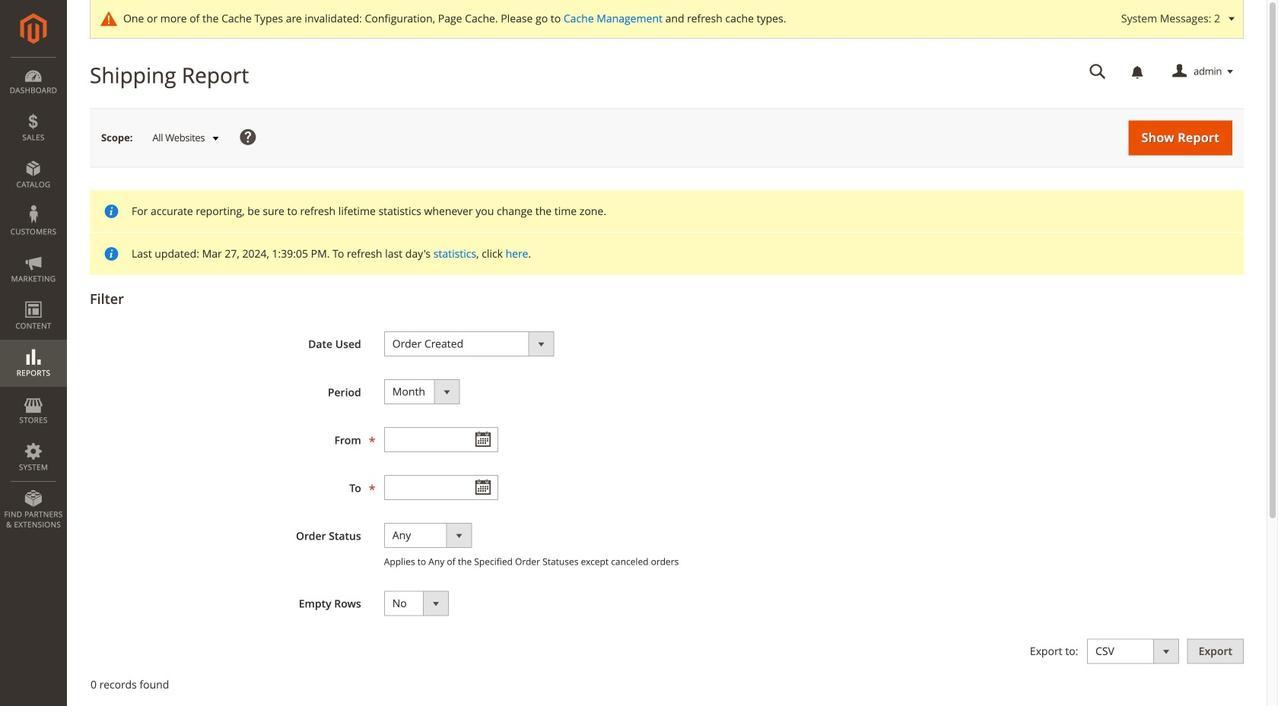 Task type: vqa. For each thing, say whether or not it's contained in the screenshot.
MENU
no



Task type: locate. For each thing, give the bounding box(es) containing it.
menu bar
[[0, 57, 67, 538]]

None text field
[[1079, 59, 1117, 85], [384, 428, 498, 453], [384, 476, 498, 501], [1079, 59, 1117, 85], [384, 428, 498, 453], [384, 476, 498, 501]]



Task type: describe. For each thing, give the bounding box(es) containing it.
magento admin panel image
[[20, 13, 47, 44]]



